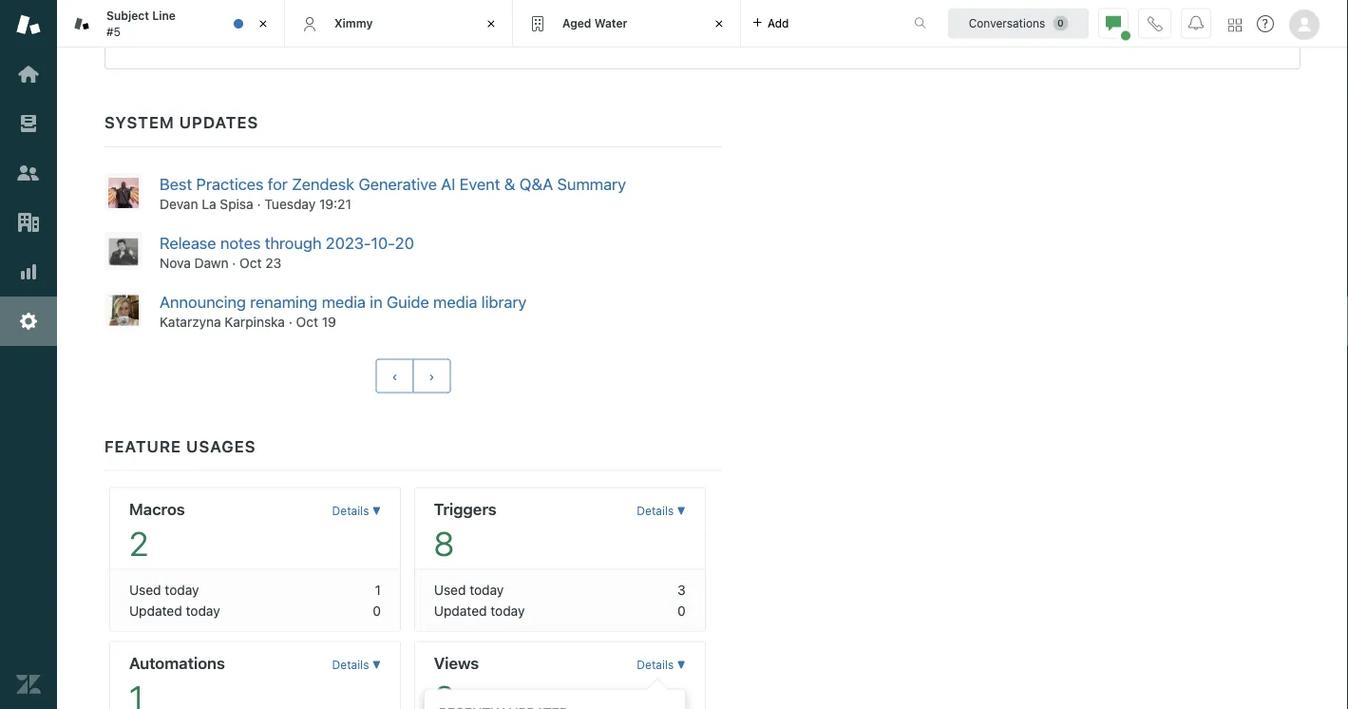Task type: vqa. For each thing, say whether or not it's contained in the screenshot.
the incident #3
no



Task type: locate. For each thing, give the bounding box(es) containing it.
today
[[165, 582, 199, 598], [470, 582, 504, 598], [186, 603, 220, 619], [491, 603, 525, 619]]

in right are
[[272, 32, 283, 48]]

oct down 'notes'
[[240, 255, 262, 271]]

ximmy tab
[[285, 0, 513, 48]]

▼ up the 3
[[677, 505, 686, 518]]

views image
[[16, 111, 41, 136]]

1 horizontal spatial 0
[[678, 603, 686, 619]]

support
[[144, 32, 193, 48]]

1 vertical spatial in
[[370, 292, 383, 311]]

admin image
[[16, 309, 41, 334]]

1 horizontal spatial updated
[[434, 603, 487, 619]]

0 horizontal spatial oct
[[240, 255, 262, 271]]

1 updated from the left
[[129, 603, 182, 619]]

subject line #5
[[106, 9, 176, 38]]

▼
[[372, 505, 381, 518], [677, 505, 686, 518], [372, 659, 381, 672], [677, 659, 686, 672]]

tab containing subject line
[[57, 0, 285, 48]]

used today down 2 on the bottom of page
[[129, 582, 199, 598]]

center.
[[329, 32, 373, 48]]

1 horizontal spatial updated today
[[434, 603, 525, 619]]

0 horizontal spatial updated today
[[129, 603, 220, 619]]

usages
[[186, 437, 256, 456]]

triggers
[[434, 499, 497, 518]]

1 used today from the left
[[129, 582, 199, 598]]

media up 19
[[322, 292, 366, 311]]

media
[[322, 292, 366, 311], [434, 292, 478, 311]]

for
[[268, 175, 288, 194]]

2023-
[[326, 234, 371, 253]]

0 horizontal spatial in
[[272, 32, 283, 48]]

spisa
[[220, 197, 254, 212]]

0 down 1
[[373, 603, 381, 619]]

details ▼ down 1
[[332, 659, 381, 672]]

2 used today from the left
[[434, 582, 504, 598]]

updated today
[[129, 603, 220, 619], [434, 603, 525, 619]]

#5
[[106, 25, 121, 38]]

oct for notes
[[240, 255, 262, 271]]

updated
[[129, 603, 182, 619], [434, 603, 487, 619]]

reporting image
[[16, 260, 41, 284]]

1 used from the left
[[129, 582, 161, 598]]

1 horizontal spatial in
[[370, 292, 383, 311]]

0 down the 3
[[678, 603, 686, 619]]

q&a
[[520, 175, 553, 194]]

0 vertical spatial oct
[[240, 255, 262, 271]]

2 updated from the left
[[434, 603, 487, 619]]

details ▼
[[332, 505, 381, 518], [637, 505, 686, 518], [332, 659, 381, 672], [637, 659, 686, 672]]

1 0 from the left
[[373, 603, 381, 619]]

1 horizontal spatial used today
[[434, 582, 504, 598]]

button displays agent's chat status as online. image
[[1107, 16, 1122, 31]]

used today
[[129, 582, 199, 598], [434, 582, 504, 598]]

details ▼ down the 3
[[637, 659, 686, 672]]

close image left add dropdown button
[[710, 14, 729, 33]]

close image
[[254, 14, 273, 33], [710, 14, 729, 33]]

used down 8 on the bottom
[[434, 582, 466, 598]]

announcing renaming media in guide media library
[[160, 292, 527, 311]]

settings
[[197, 32, 246, 48]]

ai
[[441, 175, 456, 194]]

23
[[266, 255, 282, 271]]

1 horizontal spatial used
[[434, 582, 466, 598]]

3
[[678, 582, 686, 598]]

zendesk products image
[[1229, 19, 1242, 32]]

oct
[[240, 255, 262, 271], [296, 314, 318, 330]]

19:21
[[319, 197, 352, 212]]

details ▼ up 1
[[332, 505, 381, 518]]

add
[[768, 17, 789, 30]]

2 updated today from the left
[[434, 603, 525, 619]]

automations
[[129, 653, 225, 672]]

details ▼ up the 3
[[637, 505, 686, 518]]

tab
[[57, 0, 285, 48]]

19
[[322, 314, 336, 330]]

2 0 from the left
[[678, 603, 686, 619]]

0 horizontal spatial close image
[[254, 14, 273, 33]]

0 horizontal spatial used
[[129, 582, 161, 598]]

updated up automations
[[129, 603, 182, 619]]

used down 2 on the bottom of page
[[129, 582, 161, 598]]

line
[[152, 9, 176, 22]]

are
[[249, 32, 269, 48]]

devan la spisa
[[160, 197, 254, 212]]

1 media from the left
[[322, 292, 366, 311]]

▼ down the 3
[[677, 659, 686, 672]]

tuesday 19:21
[[265, 197, 352, 212]]

0 horizontal spatial media
[[322, 292, 366, 311]]

1 horizontal spatial media
[[434, 292, 478, 311]]

aged water
[[563, 16, 628, 30]]

guide
[[387, 292, 429, 311]]

in
[[272, 32, 283, 48], [370, 292, 383, 311]]

1 updated today from the left
[[129, 603, 220, 619]]

used today down 8 on the bottom
[[434, 582, 504, 598]]

best
[[160, 175, 192, 194]]

customers image
[[16, 161, 41, 185]]

feature usages
[[105, 437, 256, 456]]

support settings are in admin center.
[[144, 32, 373, 48]]

oct left 19
[[296, 314, 318, 330]]

in left guide
[[370, 292, 383, 311]]

updated today up automations
[[129, 603, 220, 619]]

zendesk image
[[16, 672, 41, 697]]

updates
[[179, 113, 259, 132]]

close image right settings
[[254, 14, 273, 33]]

0 for 8
[[678, 603, 686, 619]]

▼ up 1
[[372, 505, 381, 518]]

0 horizontal spatial 0
[[373, 603, 381, 619]]

1 close image from the left
[[254, 14, 273, 33]]

admin
[[287, 32, 325, 48]]

▼ for views
[[677, 659, 686, 672]]

‹
[[392, 368, 398, 384]]

1 horizontal spatial close image
[[710, 14, 729, 33]]

notes
[[220, 234, 261, 253]]

zendesk
[[292, 175, 355, 194]]

used
[[129, 582, 161, 598], [434, 582, 466, 598]]

0 vertical spatial in
[[272, 32, 283, 48]]

8
[[434, 524, 454, 563]]

updated today up views
[[434, 603, 525, 619]]

used today for 2
[[129, 582, 199, 598]]

conversations
[[969, 17, 1046, 30]]

0 horizontal spatial used today
[[129, 582, 199, 598]]

through
[[265, 234, 322, 253]]

media right guide
[[434, 292, 478, 311]]

event
[[460, 175, 500, 194]]

10-
[[371, 234, 395, 253]]

2 used from the left
[[434, 582, 466, 598]]

1 vertical spatial oct
[[296, 314, 318, 330]]

release notes through 2023-10-20
[[160, 234, 414, 253]]

1 horizontal spatial oct
[[296, 314, 318, 330]]

updated up views
[[434, 603, 487, 619]]

conversations button
[[949, 8, 1089, 39]]

devan
[[160, 197, 198, 212]]

details
[[332, 505, 369, 518], [637, 505, 674, 518], [332, 659, 369, 672], [637, 659, 674, 672]]

0 horizontal spatial updated
[[129, 603, 182, 619]]

feature
[[105, 437, 182, 456]]

2 close image from the left
[[710, 14, 729, 33]]

0
[[373, 603, 381, 619], [678, 603, 686, 619]]

updated for 8
[[434, 603, 487, 619]]



Task type: describe. For each thing, give the bounding box(es) containing it.
updated today for 8
[[434, 603, 525, 619]]

announcing
[[160, 292, 246, 311]]

used for 2
[[129, 582, 161, 598]]

details ▼ for views
[[637, 659, 686, 672]]

0 for 2
[[373, 603, 381, 619]]

updated today for 2
[[129, 603, 220, 619]]

oct 19
[[296, 314, 336, 330]]

library
[[482, 292, 527, 311]]

macros 2
[[129, 499, 185, 563]]

views
[[434, 653, 479, 672]]

nova
[[160, 255, 191, 271]]

zendesk support image
[[16, 12, 41, 37]]

system
[[105, 113, 175, 132]]

katarzyna
[[160, 314, 221, 330]]

get started image
[[16, 62, 41, 87]]

▼ down 1
[[372, 659, 381, 672]]

2
[[129, 524, 148, 563]]

summary
[[558, 175, 626, 194]]

karpinska
[[225, 314, 285, 330]]

oct 23
[[240, 255, 282, 271]]

‹ button
[[376, 359, 414, 393]]

ximmy
[[335, 16, 373, 30]]

2 media from the left
[[434, 292, 478, 311]]

system updates
[[105, 113, 259, 132]]

aged water tab
[[513, 0, 742, 48]]

oct for renaming
[[296, 314, 318, 330]]

best practices for zendesk generative ai event & q&a summary
[[160, 175, 626, 194]]

macros
[[129, 499, 185, 518]]

&
[[505, 175, 516, 194]]

in for admin
[[272, 32, 283, 48]]

details ▼ for 8
[[637, 505, 686, 518]]

subject
[[106, 9, 149, 22]]

1
[[375, 582, 381, 598]]

20
[[395, 234, 414, 253]]

›
[[429, 368, 435, 384]]

water
[[595, 16, 628, 30]]

nova dawn
[[160, 255, 229, 271]]

triggers 8
[[434, 499, 497, 563]]

dawn
[[195, 255, 229, 271]]

organizations image
[[16, 210, 41, 235]]

▼ for 2
[[372, 505, 381, 518]]

renaming
[[250, 292, 318, 311]]

updated for 2
[[129, 603, 182, 619]]

release
[[160, 234, 216, 253]]

la
[[202, 197, 216, 212]]

used today for 8
[[434, 582, 504, 598]]

details ▼ for 2
[[332, 505, 381, 518]]

› button
[[413, 359, 451, 393]]

practices
[[196, 175, 264, 194]]

tuesday
[[265, 197, 316, 212]]

close image
[[482, 14, 501, 33]]

details for 2
[[332, 505, 369, 518]]

katarzyna karpinska
[[160, 314, 285, 330]]

▼ for 8
[[677, 505, 686, 518]]

add button
[[742, 0, 801, 47]]

close image inside aged water tab
[[710, 14, 729, 33]]

tabs tab list
[[57, 0, 895, 48]]

details for views
[[637, 659, 674, 672]]

aged
[[563, 16, 592, 30]]

main element
[[0, 0, 57, 709]]

notifications image
[[1189, 16, 1204, 31]]

details for 8
[[637, 505, 674, 518]]

used for 8
[[434, 582, 466, 598]]

in for guide
[[370, 292, 383, 311]]

get help image
[[1258, 15, 1275, 32]]

generative
[[359, 175, 437, 194]]



